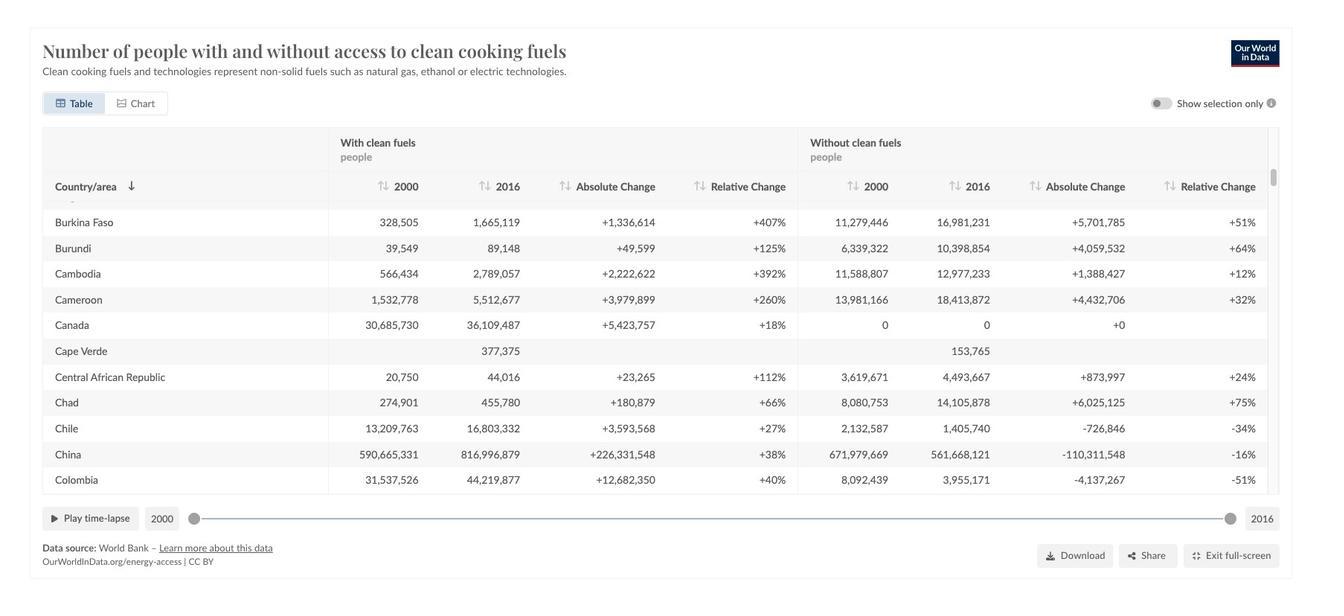 Task type: vqa. For each thing, say whether or not it's contained in the screenshot.


Task type: locate. For each thing, give the bounding box(es) containing it.
1 horizontal spatial 2000
[[394, 180, 419, 192]]

2 horizontal spatial and
[[559, 574, 589, 595]]

latest
[[505, 23, 534, 36]]

2 arrow down long image from the left
[[484, 181, 492, 191]]

african
[[91, 370, 124, 383]]

0 horizontal spatial 2000
[[151, 512, 173, 524]]

1 +0 from the top
[[1114, 164, 1126, 177]]

our world in data
[[192, 11, 261, 47]]

and right research
[[559, 574, 589, 595]]

resources
[[552, 23, 599, 36]]

+12%
[[1230, 267, 1256, 280]]

2 +0 from the top
[[1114, 319, 1126, 331]]

people down with
[[341, 150, 372, 163]]

3 arrow up long image from the left
[[949, 181, 956, 191]]

0 horizontal spatial data
[[42, 541, 63, 553]]

1 horizontal spatial clean
[[411, 38, 454, 62]]

arrow up long image right +1,011,470
[[694, 181, 701, 191]]

+0 down +4,432,706
[[1114, 319, 1126, 331]]

ourworldindata.org/energy-
[[42, 556, 157, 567]]

data inside our world in data
[[219, 29, 250, 47]]

2 relative change from the left
[[1181, 180, 1256, 192]]

0 horizontal spatial to
[[270, 565, 282, 579]]

1 vertical spatial +0
[[1114, 319, 1126, 331]]

access down learn
[[157, 556, 182, 567]]

arrow down long image
[[128, 181, 135, 191], [565, 181, 572, 191], [853, 181, 860, 191], [955, 181, 962, 191]]

fuels up 333,166 on the left top
[[393, 136, 416, 148]]

change for 2nd arrow down long icon from right
[[1091, 180, 1126, 192]]

arrow up long image down without clean fuels people
[[847, 181, 854, 191]]

2 change from the left
[[751, 180, 786, 192]]

donate
[[1077, 22, 1112, 35]]

0 horizontal spatial world
[[99, 541, 125, 553]]

arrow down long image
[[383, 181, 390, 191], [484, 181, 492, 191], [700, 181, 707, 191], [1035, 181, 1042, 191], [1170, 181, 1177, 191]]

our
[[455, 565, 473, 579]]

0 horizontal spatial relative
[[711, 180, 749, 192]]

republic
[[126, 370, 165, 383]]

fuels up 2,862,828
[[879, 136, 901, 148]]

arrow down long image down 419,791 on the left of page
[[484, 181, 492, 191]]

central
[[55, 370, 88, 383]]

2 absolute change from the left
[[1047, 180, 1126, 192]]

oxford martin school logo image
[[279, 13, 347, 47]]

10,398,854
[[937, 241, 990, 254]]

relative
[[711, 180, 749, 192], [1181, 180, 1219, 192]]

change down +86,625
[[621, 180, 656, 192]]

arrow up long image right 6,318,814
[[559, 181, 566, 191]]

faso
[[93, 215, 114, 228]]

arrow down long image up 11,279,446
[[853, 181, 860, 191]]

burkina faso
[[55, 215, 114, 228]]

change
[[621, 180, 656, 192], [751, 180, 786, 192], [1091, 180, 1126, 192], [1221, 180, 1256, 192]]

0 vertical spatial world
[[221, 11, 261, 29]]

1 vertical spatial cooking
[[71, 64, 107, 77]]

0
[[883, 164, 889, 177], [984, 164, 990, 177], [883, 319, 889, 331], [984, 319, 990, 331]]

1 arrow down long image from the left
[[128, 181, 135, 191]]

clean right without
[[852, 136, 877, 148]]

13,981,166
[[836, 293, 889, 306]]

1 horizontal spatial and
[[232, 38, 263, 62]]

- for 4,137,267
[[1075, 473, 1079, 486]]

cameroon
[[55, 293, 102, 306]]

0 horizontal spatial cooking
[[71, 64, 107, 77]]

2016 up 16,981,231 at the right of the page
[[966, 180, 990, 192]]

2 arrow down long image from the left
[[565, 181, 572, 191]]

- for 51%
[[1232, 473, 1236, 486]]

3 change from the left
[[1091, 180, 1126, 192]]

4 arrow up long image from the left
[[1029, 181, 1036, 191]]

absolute change up the +5,701,785
[[1047, 180, 1126, 192]]

clean inside with clean fuels people
[[367, 136, 391, 148]]

relative left +19% on the right of the page
[[711, 180, 749, 192]]

people inside with clean fuels people
[[341, 150, 372, 163]]

relative change for 5th arrow down long icon
[[1181, 180, 1256, 192]]

cooking up "electric"
[[458, 38, 523, 62]]

3 arrow down long image from the left
[[700, 181, 707, 191]]

arrow up long image down 419,791 on the left of page
[[479, 181, 486, 191]]

0 horizontal spatial absolute
[[577, 180, 618, 192]]

data left source:
[[42, 541, 63, 553]]

39,549
[[386, 241, 419, 254]]

relative change up +51%
[[1181, 180, 1256, 192]]

36,109,487
[[467, 319, 520, 331]]

1 horizontal spatial relative
[[1181, 180, 1219, 192]]

clean inside without clean fuels people
[[852, 136, 877, 148]]

+125%
[[754, 241, 786, 254]]

3 arrow down long image from the left
[[853, 181, 860, 191]]

455,780
[[482, 396, 520, 409]]

1 relative from the left
[[711, 180, 749, 192]]

related
[[423, 574, 483, 595]]

2000 up data source: world bank – learn more about this data
[[151, 512, 173, 524]]

related research and data
[[423, 574, 628, 595]]

+0 up "2,053,820"
[[1114, 164, 1126, 177]]

- for 72%
[[1232, 190, 1236, 202]]

arrow up long image for 2016
[[949, 181, 956, 191]]

exit
[[1206, 549, 1223, 561]]

-726,846
[[1083, 422, 1126, 434]]

cooking down number
[[71, 64, 107, 77]]

0 horizontal spatial data
[[254, 541, 273, 553]]

absolute down +86,625
[[577, 180, 618, 192]]

2016 up screen
[[1252, 512, 1274, 524]]

with
[[192, 38, 228, 62]]

590,665,331
[[360, 448, 419, 460]]

1 vertical spatial data
[[42, 541, 63, 553]]

electric
[[470, 64, 504, 77]]

relative left -72%
[[1181, 180, 1219, 192]]

absolute change
[[577, 180, 656, 192], [1047, 180, 1126, 192]]

1 arrow down long image from the left
[[383, 181, 390, 191]]

relative change for third arrow down long icon from right
[[711, 180, 786, 192]]

2 arrow up long image from the left
[[479, 181, 486, 191]]

with clean fuels people
[[341, 136, 416, 163]]

1 arrow up long image from the left
[[694, 181, 701, 191]]

1 horizontal spatial absolute change
[[1047, 180, 1126, 192]]

4 change from the left
[[1221, 180, 1256, 192]]

0 horizontal spatial people
[[133, 38, 188, 62]]

2 horizontal spatial people
[[811, 150, 842, 163]]

to left give
[[270, 565, 282, 579]]

arrow down long image right country/area
[[128, 181, 135, 191]]

0 horizontal spatial clean
[[367, 136, 391, 148]]

people up technologies
[[133, 38, 188, 62]]

cambodia
[[55, 267, 101, 280]]

1 horizontal spatial cooking
[[458, 38, 523, 62]]

0 horizontal spatial relative change
[[711, 180, 786, 192]]

no thanks
[[915, 574, 969, 588]]

1 relative change from the left
[[711, 180, 786, 192]]

0 up 153,765
[[984, 319, 990, 331]]

0 vertical spatial and
[[232, 38, 263, 62]]

1 vertical spatial access
[[157, 556, 182, 567]]

share nodes image
[[1128, 551, 1136, 560]]

clean inside number of people with and without access to clean cooking fuels clean cooking fuels and technologies represent non-solid fuels such as natural gas, ethanol or electric technologies.
[[411, 38, 454, 62]]

bulgaria
[[55, 190, 92, 202]]

arrow down long image left +19% on the right of the page
[[700, 181, 707, 191]]

time-
[[85, 512, 108, 524]]

14,105,878
[[937, 396, 990, 409]]

our
[[192, 11, 218, 29]]

2,789,057
[[473, 267, 520, 280]]

and up chart
[[134, 64, 151, 77]]

arrow up long image up 16,981,231 at the right of the page
[[949, 181, 956, 191]]

play time-lapse
[[64, 512, 130, 524]]

arrow up long image
[[377, 181, 384, 191], [479, 181, 486, 191], [559, 181, 566, 191], [1164, 181, 1171, 191]]

0 vertical spatial data
[[219, 29, 250, 47]]

+1,388,427
[[1073, 267, 1126, 280]]

0 down '13,981,166'
[[883, 319, 889, 331]]

2 horizontal spatial clean
[[852, 136, 877, 148]]

give
[[284, 565, 306, 579]]

change up the +5,701,785
[[1091, 180, 1126, 192]]

1 change from the left
[[621, 180, 656, 192]]

absolute up the +5,701,785
[[1047, 180, 1088, 192]]

relative change down +26%
[[711, 180, 786, 192]]

2,132,587
[[842, 422, 889, 434]]

caret down image
[[605, 24, 612, 35]]

change up +51%
[[1221, 180, 1256, 192]]

8,080,753
[[842, 396, 889, 409]]

561,668,121
[[931, 448, 990, 460]]

0 vertical spatial cooking
[[458, 38, 523, 62]]

i agree button
[[992, 565, 1138, 597]]

+86,625
[[617, 164, 656, 177]]

table image
[[56, 98, 65, 108]]

16,803,332
[[467, 422, 520, 434]]

arrow down long image left -2,053,820
[[1035, 181, 1042, 191]]

0 up 2,862,828
[[883, 164, 889, 177]]

people down without
[[811, 150, 842, 163]]

arrow up long image
[[694, 181, 701, 191], [847, 181, 854, 191], [949, 181, 956, 191], [1029, 181, 1036, 191]]

best
[[352, 565, 375, 579]]

1 horizontal spatial to
[[390, 38, 407, 62]]

people inside without clean fuels people
[[811, 150, 842, 163]]

1 horizontal spatial world
[[221, 11, 261, 29]]

access inside number of people with and without access to clean cooking fuels clean cooking fuels and technologies represent non-solid fuels such as natural gas, ethanol or electric technologies.
[[334, 38, 386, 62]]

0 horizontal spatial 2016
[[496, 180, 520, 192]]

change for third arrow down long icon from right
[[751, 180, 786, 192]]

data right "in"
[[219, 29, 250, 47]]

6,339,322
[[842, 241, 889, 254]]

+19%
[[760, 190, 786, 202]]

1 horizontal spatial people
[[341, 150, 372, 163]]

1 horizontal spatial data
[[219, 29, 250, 47]]

clean right with
[[367, 136, 391, 148]]

ethanol
[[421, 64, 455, 77]]

151,910,284
[[360, 138, 419, 151]]

+1,011,470
[[602, 190, 656, 202]]

153,765
[[952, 344, 990, 357]]

1 horizontal spatial 2016
[[966, 180, 990, 192]]

arrow down long image up 16,981,231 at the right of the page
[[955, 181, 962, 191]]

- for 16%
[[1232, 448, 1236, 460]]

1 horizontal spatial absolute
[[1047, 180, 1088, 192]]

world right our
[[221, 11, 261, 29]]

89,148
[[488, 241, 520, 254]]

0 vertical spatial +0
[[1114, 164, 1126, 177]]

no thanks button
[[902, 565, 983, 597]]

1,405,740
[[943, 422, 990, 434]]

- for 2,053,820
[[1075, 190, 1079, 202]]

arrow up long image right "2,053,820"
[[1164, 181, 1171, 191]]

-4,137,267
[[1075, 473, 1126, 486]]

0 horizontal spatial absolute change
[[577, 180, 656, 192]]

8,092,439
[[842, 473, 889, 486]]

absolute change down +86,625
[[577, 180, 656, 192]]

arrow up long image right the 809,008
[[1029, 181, 1036, 191]]

20,750
[[386, 370, 419, 383]]

+4,432,706
[[1073, 293, 1126, 306]]

1 absolute change from the left
[[577, 180, 656, 192]]

0 vertical spatial access
[[334, 38, 386, 62]]

4 arrow down long image from the left
[[955, 181, 962, 191]]

16,981,231
[[937, 215, 990, 228]]

arrow up long image for 2016
[[479, 181, 486, 191]]

+12,682,350
[[596, 473, 656, 486]]

ourworldindata.org/energy-access | cc by
[[42, 556, 214, 567]]

technologies
[[153, 64, 211, 77]]

1 arrow up long image from the left
[[377, 181, 384, 191]]

11,588,807
[[836, 267, 889, 280]]

4 arrow down long image from the left
[[1035, 181, 1042, 191]]

0 horizontal spatial and
[[134, 64, 151, 77]]

3 arrow up long image from the left
[[559, 181, 566, 191]]

2000 down 333,166 on the left top
[[394, 180, 419, 192]]

arrow up long image down 333,166 on the left top
[[377, 181, 384, 191]]

table link
[[44, 93, 105, 113]]

4 arrow up long image from the left
[[1164, 181, 1171, 191]]

fuels
[[527, 38, 567, 62], [109, 64, 131, 77], [306, 64, 328, 77], [393, 136, 416, 148], [879, 136, 901, 148]]

arrow down long image left +1,011,470
[[565, 181, 572, 191]]

2016 down 419,791 on the left of page
[[496, 180, 520, 192]]

0 vertical spatial to
[[390, 38, 407, 62]]

2 vertical spatial and
[[559, 574, 589, 595]]

ourworldindata.org/energy-access link
[[42, 556, 182, 567]]

people inside number of people with and without access to clean cooking fuels clean cooking fuels and technologies represent non-solid fuels such as natural gas, ethanol or electric technologies.
[[133, 38, 188, 62]]

world up ourworldindata.org/energy-access link
[[99, 541, 125, 553]]

chile
[[55, 422, 78, 434]]

arrow down long image left -72%
[[1170, 181, 1177, 191]]

selection
[[1204, 97, 1243, 109]]

change down +26%
[[751, 180, 786, 192]]

arrow down long image down 333,166 on the left top
[[383, 181, 390, 191]]

1 horizontal spatial relative change
[[1181, 180, 1256, 192]]

and up represent
[[232, 38, 263, 62]]

gas,
[[401, 64, 418, 77]]

72%
[[1236, 190, 1256, 202]]

we
[[185, 565, 203, 579]]

2000 up 11,279,446
[[865, 180, 889, 192]]

0 vertical spatial data
[[254, 541, 273, 553]]

2,862,828
[[842, 190, 889, 202]]

–
[[151, 541, 157, 553]]

access up as on the left
[[334, 38, 386, 62]]

2 arrow up long image from the left
[[847, 181, 854, 191]]

play image
[[51, 514, 58, 523]]

to down the list ul icon
[[390, 38, 407, 62]]

clean up the ethanol
[[411, 38, 454, 62]]

arrow up long image for absolute change
[[559, 181, 566, 191]]

1 vertical spatial data
[[593, 574, 628, 595]]

1 horizontal spatial access
[[334, 38, 386, 62]]

change for 5th arrow down long icon
[[1221, 180, 1256, 192]]

arrow up long image for 2000
[[847, 181, 854, 191]]

6,318,814
[[473, 190, 520, 202]]



Task type: describe. For each thing, give the bounding box(es) containing it.
2016 for arrow down long image associated with 2016
[[966, 180, 990, 192]]

+3,593,568
[[602, 422, 656, 434]]

arrow up long image for 2000
[[377, 181, 384, 191]]

274,901
[[380, 396, 419, 409]]

share
[[1142, 549, 1166, 561]]

1 absolute from the left
[[577, 180, 618, 192]]

0 up the 809,008
[[984, 164, 990, 177]]

comoros
[[55, 499, 96, 512]]

0 horizontal spatial access
[[157, 556, 182, 567]]

+51%
[[1230, 215, 1256, 228]]

chad
[[55, 396, 79, 409]]

5 arrow down long image from the left
[[1170, 181, 1177, 191]]

+4,059,532
[[1073, 241, 1126, 254]]

3,619,671
[[842, 370, 889, 383]]

+112%
[[754, 370, 786, 383]]

22,880,055
[[836, 138, 889, 151]]

burkina
[[55, 215, 90, 228]]

list ul image
[[395, 24, 406, 35]]

arrow up long image for relative change
[[694, 181, 701, 191]]

without
[[811, 136, 850, 148]]

2016 for fourth arrow down long icon from right
[[496, 180, 520, 192]]

as
[[354, 64, 364, 77]]

110,311,548
[[1067, 448, 1126, 460]]

global change data lab logo image
[[352, 13, 378, 44]]

34%
[[1236, 422, 1256, 434]]

share button
[[1119, 544, 1178, 567]]

i
[[1055, 574, 1058, 588]]

colombia
[[55, 473, 98, 486]]

+64%
[[1230, 241, 1256, 254]]

people for without clean fuels people
[[811, 150, 842, 163]]

816,996,879
[[461, 448, 520, 460]]

fuels inside with clean fuels people
[[393, 136, 416, 148]]

cookies
[[227, 565, 267, 579]]

source:
[[65, 541, 96, 553]]

31,537,526
[[366, 473, 419, 486]]

number
[[42, 38, 109, 62]]

subscribe button
[[965, 14, 1048, 44]]

+180,879
[[611, 396, 656, 409]]

2 absolute from the left
[[1047, 180, 1088, 192]]

table
[[70, 97, 93, 109]]

419,791
[[482, 164, 520, 177]]

clean for with clean fuels people
[[367, 136, 391, 148]]

2 horizontal spatial 2016
[[1252, 512, 1274, 524]]

solid
[[282, 64, 303, 77]]

only
[[1245, 97, 1264, 109]]

research
[[488, 574, 555, 595]]

chart link
[[105, 93, 167, 113]]

thanks
[[934, 574, 969, 588]]

12,977,233
[[937, 267, 990, 280]]

11,279,446
[[836, 215, 889, 228]]

central african republic
[[55, 370, 165, 383]]

+18%
[[760, 319, 786, 331]]

arrow down long image for absolute change
[[565, 181, 572, 191]]

5,307,344
[[372, 190, 419, 202]]

show selection only
[[1178, 97, 1264, 109]]

fuels down of
[[109, 64, 131, 77]]

burundi
[[55, 241, 91, 254]]

333,166
[[380, 164, 419, 177]]

1 vertical spatial and
[[134, 64, 151, 77]]

cape
[[55, 344, 79, 357]]

browse by topic
[[412, 23, 487, 36]]

+40%
[[760, 473, 786, 486]]

resources button
[[552, 21, 612, 37]]

arrow down long image for 2016
[[955, 181, 962, 191]]

browse
[[412, 23, 447, 36]]

- for 34%
[[1232, 422, 1236, 434]]

+26%
[[760, 164, 786, 177]]

+5,701,785
[[1073, 215, 1126, 228]]

-2,053,820
[[1075, 190, 1126, 202]]

represent
[[214, 64, 258, 77]]

1 vertical spatial to
[[270, 565, 282, 579]]

+392%
[[754, 267, 786, 280]]

feedback button
[[1236, 575, 1311, 599]]

chart
[[131, 97, 155, 109]]

people for with clean fuels people
[[341, 150, 372, 163]]

fuels up technologies. on the top of the page
[[527, 38, 567, 62]]

arrow down long image for 2000
[[853, 181, 860, 191]]

2,053,820
[[1079, 190, 1126, 202]]

-16%
[[1232, 448, 1256, 460]]

you
[[309, 565, 329, 579]]

2 relative from the left
[[1181, 180, 1219, 192]]

full-
[[1226, 549, 1243, 561]]

to inside number of people with and without access to clean cooking fuels clean cooking fuels and technologies represent non-solid fuels such as natural gas, ethanol or electric technologies.
[[390, 38, 407, 62]]

1,532,778
[[372, 293, 419, 306]]

exit full-screen
[[1206, 549, 1272, 561]]

18,413,872
[[937, 293, 990, 306]]

latest link
[[505, 23, 534, 36]]

+5,423,757
[[602, 319, 656, 331]]

- for 110,311,548
[[1063, 448, 1067, 460]]

technologies.
[[506, 64, 567, 77]]

download image
[[1046, 551, 1055, 560]]

51%
[[1236, 473, 1256, 486]]

377,375
[[482, 344, 520, 357]]

4,137,267
[[1079, 473, 1126, 486]]

1 horizontal spatial data
[[593, 574, 628, 595]]

809,008
[[952, 190, 990, 202]]

fuels inside without clean fuels people
[[879, 136, 901, 148]]

compress image
[[1193, 551, 1200, 560]]

verde
[[81, 344, 108, 357]]

arrow up long image for absolute change
[[1029, 181, 1036, 191]]

1 vertical spatial world
[[99, 541, 125, 553]]

2 horizontal spatial 2000
[[865, 180, 889, 192]]

more
[[185, 541, 207, 553]]

- for 726,846
[[1083, 422, 1087, 434]]

show
[[1178, 97, 1201, 109]]

clean for without clean fuels people
[[852, 136, 877, 148]]

with
[[341, 136, 364, 148]]

by
[[450, 23, 461, 36]]

such
[[330, 64, 351, 77]]

download button
[[1037, 544, 1113, 567]]

this
[[237, 541, 252, 553]]

fuels left such
[[306, 64, 328, 77]]

4,493,667
[[943, 370, 990, 383]]

circle info image
[[1264, 98, 1280, 108]]

arrow up long image for relative change
[[1164, 181, 1171, 191]]

check image
[[1039, 576, 1049, 587]]

world inside our world in data
[[221, 11, 261, 29]]



